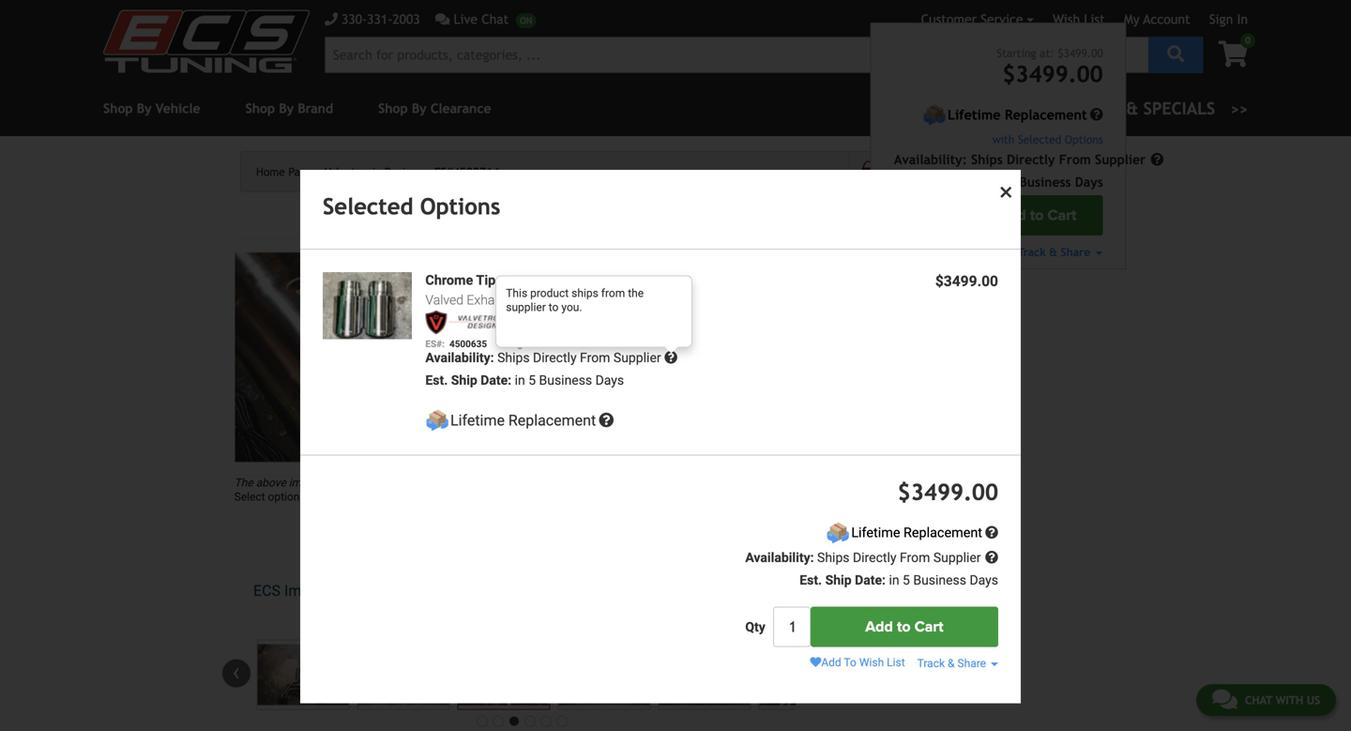 Task type: locate. For each thing, give the bounding box(es) containing it.
valvetronic designs link
[[325, 165, 431, 178]]

options
[[1065, 133, 1103, 146], [420, 193, 500, 220]]

0 vertical spatial add to wish list
[[920, 244, 1006, 257]]

shop
[[245, 101, 275, 116], [378, 101, 408, 116]]

by left clearance
[[412, 101, 427, 116]]

1 horizontal spatial chat
[[1245, 694, 1273, 707]]

days up share
[[970, 573, 999, 588]]

choose
[[568, 297, 611, 313]]

wish for bottom add to wish list link
[[859, 656, 884, 669]]

0 vertical spatial to
[[944, 244, 955, 257]]

0 vertical spatial question circle image
[[599, 413, 614, 428]]

1 horizontal spatial select
[[1060, 171, 1093, 183]]

days right es#:
[[596, 373, 624, 388]]

0 vertical spatial lifetime
[[948, 107, 1001, 122]]

options down sales
[[1065, 133, 1103, 146]]

add to wish list
[[920, 244, 1006, 257], [821, 656, 905, 669]]

0 vertical spatial exhaust
[[568, 256, 629, 276]]

0 vertical spatial date:
[[481, 373, 512, 388]]

home page
[[256, 165, 312, 178]]

shop left brand
[[245, 101, 275, 116]]

- left back
[[695, 256, 700, 276]]

0 vertical spatial supplier
[[1095, 152, 1146, 167]]

0 horizontal spatial chrome
[[426, 272, 473, 288]]

1 horizontal spatial add to wish list link
[[909, 244, 1006, 257]]

sport
[[623, 238, 665, 257]]

2 horizontal spatial lifetime
[[948, 107, 1001, 122]]

1 horizontal spatial with
[[1276, 694, 1304, 707]]

selected
[[1018, 133, 1062, 146], [323, 193, 413, 220]]

1 vertical spatial ships
[[497, 350, 530, 366]]

2 horizontal spatial replacement
[[1005, 107, 1087, 122]]

availability:
[[894, 152, 967, 167], [426, 350, 494, 366], [745, 550, 814, 566]]

supplier for 3499.00
[[1095, 152, 1146, 167]]

0 horizontal spatial valvetronic designs image
[[426, 311, 522, 334]]

1 horizontal spatial shop
[[378, 101, 408, 116]]

2 vertical spatial lifetime
[[851, 525, 900, 541]]

None text field
[[773, 607, 811, 647]]

0 vertical spatial wish
[[1053, 12, 1080, 27]]

1 horizontal spatial availability:
[[745, 550, 814, 566]]

1 vertical spatial a
[[683, 320, 690, 337]]

days right pick
[[1075, 175, 1103, 190]]

ship
[[451, 373, 477, 388], [825, 573, 852, 588]]

f9798polishcatba
[[597, 402, 683, 413]]

1 vertical spatial add to wish list
[[821, 656, 905, 669]]

2 horizontal spatial availability:
[[894, 152, 967, 167]]

directly for 3499.00
[[1007, 152, 1055, 167]]

0 vertical spatial availability: ships directly from supplier
[[894, 152, 1150, 167]]

wish right heart icon
[[859, 656, 884, 669]]

select right pick
[[1060, 171, 1093, 183]]

0 horizontal spatial this product is lifetime replacement eligible image
[[827, 521, 850, 545]]

0 horizontal spatial directly
[[533, 350, 577, 366]]

add to wish list link left track
[[810, 656, 905, 669]]

chat with us
[[1245, 694, 1320, 707]]

in 5 business days
[[992, 175, 1103, 190]]

add
[[999, 206, 1026, 224], [920, 244, 940, 257], [865, 618, 893, 636], [821, 656, 842, 669]]

2 vertical spatial availability: ships directly from supplier
[[745, 550, 984, 566]]

0 horizontal spatial exhaust
[[467, 292, 513, 308]]

chat left us
[[1245, 694, 1273, 707]]

valved up f97/f98
[[568, 238, 619, 257]]

2 vertical spatial ships
[[817, 550, 850, 566]]

comments image
[[435, 13, 450, 26]]

purposes
[[405, 476, 452, 489]]

2 horizontal spatial 5
[[1008, 175, 1016, 190]]

3499.00
[[1064, 46, 1103, 60], [1016, 61, 1103, 87], [944, 273, 999, 290], [911, 479, 999, 506]]

tips up 4500635 at the top of the page
[[476, 272, 503, 288]]

selected options up 'select' link
[[1018, 133, 1103, 146]]

- right polished
[[775, 256, 780, 276]]

below.
[[308, 490, 341, 503]]

select
[[1060, 171, 1093, 183], [234, 490, 265, 503]]

home
[[256, 165, 285, 178]]

0 horizontal spatial add to wish list link
[[810, 656, 905, 669]]

add to cart
[[999, 206, 1077, 224], [865, 618, 944, 636]]

2 horizontal spatial to
[[1030, 206, 1044, 224]]

0 vertical spatial tips
[[476, 272, 503, 288]]

list left my
[[1084, 12, 1105, 27]]

track
[[917, 657, 945, 670]]

this product is lifetime replacement eligible image
[[923, 103, 946, 127], [827, 521, 850, 545]]

a right pick
[[1044, 171, 1051, 186]]

selected down valvetronic designs
[[323, 193, 413, 220]]

2 vertical spatial from
[[900, 550, 930, 566]]

0 horizontal spatial in
[[515, 373, 525, 388]]

add to cart for add to cart button to the bottom
[[865, 618, 944, 636]]

sales & specials link
[[958, 96, 1248, 121]]

4500635
[[449, 338, 487, 350]]

select inside the above image is for illustrative purposes only. select options below.
[[234, 490, 265, 503]]

0 vertical spatial lifetime replacement
[[948, 107, 1087, 122]]

1 vertical spatial valved
[[426, 292, 464, 308]]

0 vertical spatial cart
[[1048, 206, 1077, 224]]

0 horizontal spatial days
[[596, 373, 624, 388]]

shop for shop by clearance
[[378, 101, 408, 116]]

wish right heart image
[[959, 244, 984, 257]]

back
[[701, 238, 738, 257]]

chrome
[[426, 272, 473, 288], [544, 292, 590, 308]]

1 vertical spatial lifetime
[[450, 412, 505, 430]]

1 horizontal spatial question circle image
[[985, 551, 999, 564]]

valved
[[568, 238, 619, 257], [426, 292, 464, 308]]

chat
[[482, 12, 509, 27], [1245, 694, 1273, 707]]

add to wish list right ›
[[821, 656, 905, 669]]

1 vertical spatial to
[[844, 656, 857, 669]]

system
[[633, 256, 690, 276]]

lifetime replacement
[[948, 107, 1087, 122], [450, 412, 596, 430], [851, 525, 983, 541]]

0 vertical spatial list
[[1084, 12, 1105, 27]]

ecs
[[253, 582, 281, 600]]

1 vertical spatial list
[[987, 244, 1006, 257]]

multiple
[[646, 297, 692, 313]]

with up the f97vlvchrm
[[516, 292, 540, 308]]

track & share
[[917, 657, 989, 670]]

availability: ships directly from supplier
[[894, 152, 1150, 167], [426, 350, 664, 366], [745, 550, 984, 566]]

valved up 4500635 at the top of the page
[[426, 292, 464, 308]]

add to cart down in 5 business days
[[999, 206, 1077, 224]]

wish
[[1053, 12, 1080, 27], [959, 244, 984, 257], [859, 656, 884, 669]]

valvetronic designs image up 4508714
[[568, 356, 664, 379]]

to right heart image
[[944, 244, 955, 257]]

directly
[[1007, 152, 1055, 167], [533, 350, 577, 366], [853, 550, 897, 566]]

the
[[234, 476, 253, 489]]

add to cart button down in 5 business days
[[972, 195, 1103, 236]]

2 horizontal spatial ships
[[971, 152, 1003, 167]]

2 horizontal spatial from
[[1059, 152, 1091, 167]]

0 horizontal spatial select
[[234, 490, 265, 503]]

2 vertical spatial replacement
[[904, 525, 983, 541]]

est.
[[426, 373, 448, 388], [800, 573, 822, 588]]

1 by from the left
[[279, 101, 294, 116]]

2 by from the left
[[412, 101, 427, 116]]

0 horizontal spatial from
[[580, 350, 610, 366]]

& right sales
[[1127, 99, 1139, 118]]

wish for the rightmost add to wish list link
[[959, 244, 984, 257]]

supplier
[[1095, 152, 1146, 167], [614, 350, 661, 366], [934, 550, 981, 566]]

cart up track
[[915, 618, 944, 636]]

330-331-2003 link
[[325, 9, 420, 29]]

select down the
[[234, 490, 265, 503]]

date:
[[481, 373, 512, 388], [855, 573, 886, 588]]

brand
[[298, 101, 333, 116]]

0 horizontal spatial list
[[887, 656, 905, 669]]

question circle image
[[599, 413, 614, 428], [985, 551, 999, 564]]

chrome up 4500635 at the top of the page
[[426, 272, 473, 288]]

2 - from the left
[[775, 256, 780, 276]]

a right write
[[683, 320, 690, 337]]

0 horizontal spatial wish
[[859, 656, 884, 669]]

2 vertical spatial directly
[[853, 550, 897, 566]]

1 horizontal spatial add to cart
[[999, 206, 1077, 224]]

exhaust
[[568, 256, 629, 276], [467, 292, 513, 308]]

options
[[268, 490, 306, 503]]

2 shop from the left
[[378, 101, 408, 116]]

1 horizontal spatial this product is lifetime replacement eligible image
[[923, 103, 946, 127]]

0 vertical spatial add to wish list link
[[909, 244, 1006, 257]]

selected options down designs
[[323, 193, 500, 220]]

question circle image
[[1090, 108, 1103, 121], [1151, 153, 1164, 166], [664, 351, 678, 364], [985, 526, 999, 539]]

with left us
[[1276, 694, 1304, 707]]

1 shop from the left
[[245, 101, 275, 116]]

0 horizontal spatial add to cart
[[865, 618, 944, 636]]

image
[[289, 476, 320, 489]]

page
[[288, 165, 312, 178]]

from for 3499.00
[[1059, 152, 1091, 167]]

exhaust up 4500635 at the top of the page
[[467, 292, 513, 308]]

chat right live
[[482, 12, 509, 27]]

list
[[1084, 12, 1105, 27], [987, 244, 1006, 257], [887, 656, 905, 669]]

1 horizontal spatial a
[[1044, 171, 1051, 186]]

est. up heart icon
[[800, 573, 822, 588]]

directly for valved exhaust with chrome tips
[[533, 350, 577, 366]]

selected up pick
[[1018, 133, 1062, 146]]

est. up this product is lifetime replacement eligible image in the bottom of the page
[[426, 373, 448, 388]]

1 horizontal spatial selected
[[1018, 133, 1062, 146]]

tips up the f97vlvchrm
[[592, 292, 617, 308]]

my account link
[[1124, 12, 1191, 27]]

add to wish list down 'select'
[[920, 244, 1006, 257]]

2 horizontal spatial directly
[[1007, 152, 1055, 167]]

valvetronic designs image
[[426, 311, 522, 334], [568, 356, 664, 379]]

by left brand
[[279, 101, 294, 116]]

to right heart icon
[[844, 656, 857, 669]]

my account
[[1124, 12, 1191, 27]]

availability: up please
[[894, 152, 967, 167]]

1 vertical spatial directly
[[533, 350, 577, 366]]

in
[[992, 175, 1004, 190], [515, 373, 525, 388], [889, 573, 900, 588]]

options down es#4508714
[[420, 193, 500, 220]]

0 horizontal spatial ships
[[497, 350, 530, 366]]

valvetronic designs image up 4500635 at the top of the page
[[426, 311, 522, 334]]

business
[[1020, 175, 1071, 190], [539, 373, 592, 388], [913, 573, 967, 588]]

chrome up the f97vlvchrm
[[544, 292, 590, 308]]

sales
[[1075, 99, 1122, 118]]

wish up $ at the top
[[1053, 12, 1080, 27]]

None text field
[[927, 195, 968, 236]]

1 horizontal spatial days
[[970, 573, 999, 588]]

& right track
[[948, 657, 955, 670]]

1 horizontal spatial 5
[[903, 573, 910, 588]]

2 vertical spatial days
[[970, 573, 999, 588]]

lifetime
[[948, 107, 1001, 122], [450, 412, 505, 430], [851, 525, 900, 541]]

0 horizontal spatial valved
[[426, 292, 464, 308]]

write
[[650, 320, 680, 337]]

shop up designs
[[378, 101, 408, 116]]

1 horizontal spatial exhaust
[[568, 256, 629, 276]]

chat with us link
[[1196, 684, 1336, 716]]

to inside your vehicle please tap 'select' to pick a vehicle
[[1002, 171, 1014, 186]]

list left track
[[887, 656, 905, 669]]

add to wish list link down tap
[[909, 244, 1006, 257]]

shop by brand link
[[245, 101, 333, 116]]

1 horizontal spatial directly
[[853, 550, 897, 566]]

replacement
[[1005, 107, 1087, 122], [509, 412, 596, 430], [904, 525, 983, 541]]

add to wish list link
[[909, 244, 1006, 257], [810, 656, 905, 669]]

question circle image for ships directly from supplier
[[985, 551, 999, 564]]

0 vertical spatial chat
[[482, 12, 509, 27]]

0 horizontal spatial to
[[844, 656, 857, 669]]

exhaust up choose
[[568, 256, 629, 276]]

at:
[[1040, 46, 1055, 60]]

-
[[695, 256, 700, 276], [775, 256, 780, 276]]

1 vertical spatial options
[[420, 193, 500, 220]]

‹ link
[[222, 659, 251, 687]]

1 vertical spatial availability:
[[426, 350, 494, 366]]

add to cart for topmost add to cart button
[[999, 206, 1077, 224]]

add to cart button
[[972, 195, 1103, 236], [811, 607, 999, 647]]

1 horizontal spatial in
[[889, 573, 900, 588]]

&
[[1127, 99, 1139, 118], [948, 657, 955, 670]]

1 horizontal spatial to
[[944, 244, 955, 257]]

valved inside chrome tips valved exhaust with chrome tips
[[426, 292, 464, 308]]

est. ship date: in 5 business days down the f97vlvchrm
[[426, 373, 624, 388]]

availability: up qty
[[745, 550, 814, 566]]

es#4508714 - f9798polishcatba - valved sport cat-back exhaust system - polished - f97/f98 x3m/x4m - choose from multiple tip styles - valvetronic designs - bmw image
[[234, 239, 550, 476], [257, 640, 350, 710], [357, 640, 450, 710], [457, 640, 551, 710], [558, 640, 651, 710], [658, 640, 751, 710], [759, 640, 852, 710]]

availability: down 4500635 at the top of the page
[[426, 350, 494, 366]]

2 vertical spatial to
[[897, 618, 911, 636]]

1 vertical spatial supplier
[[614, 350, 661, 366]]

phone image
[[325, 13, 338, 26]]

2 vertical spatial lifetime replacement
[[851, 525, 983, 541]]

cart down in 5 business days
[[1048, 206, 1077, 224]]

ships
[[971, 152, 1003, 167], [497, 350, 530, 366], [817, 550, 850, 566]]

with
[[516, 292, 540, 308], [1276, 694, 1304, 707]]

add to cart button up track
[[811, 607, 999, 647]]

1 vertical spatial lifetime replacement
[[450, 412, 596, 430]]

1 vertical spatial selected options
[[323, 193, 500, 220]]

availability: for valved exhaust with chrome tips
[[426, 350, 494, 366]]

1 horizontal spatial tips
[[592, 292, 617, 308]]

vehicle
[[1054, 171, 1095, 186]]

2003
[[393, 12, 420, 27]]

2 vertical spatial wish
[[859, 656, 884, 669]]

add to cart up track
[[865, 618, 944, 636]]

1 horizontal spatial est.
[[800, 573, 822, 588]]

est. ship date: in 5 business days up track
[[800, 573, 999, 588]]

question circle image for lifetime replacement
[[599, 413, 614, 428]]

0 vertical spatial selected
[[1018, 133, 1062, 146]]

list down +
[[987, 244, 1006, 257]]



Task type: describe. For each thing, give the bounding box(es) containing it.
starting
[[997, 46, 1037, 60]]

1 horizontal spatial lifetime
[[851, 525, 900, 541]]

330-
[[342, 12, 367, 27]]

es#:
[[568, 386, 587, 397]]

live
[[454, 12, 478, 27]]

availability: ships directly from supplier for valved exhaust with chrome tips
[[426, 350, 664, 366]]

2 vertical spatial 5
[[903, 573, 910, 588]]

1 horizontal spatial business
[[913, 573, 967, 588]]

0 horizontal spatial cart
[[915, 618, 944, 636]]

1 horizontal spatial valvetronic designs image
[[568, 356, 664, 379]]

us
[[1307, 694, 1320, 707]]

clearance
[[431, 101, 491, 116]]

2 horizontal spatial wish
[[1053, 12, 1080, 27]]

1 vertical spatial to
[[1030, 206, 1044, 224]]

sign in link
[[1210, 12, 1248, 27]]

1 horizontal spatial supplier
[[934, 550, 981, 566]]

vehicle
[[921, 157, 958, 170]]

f97/f98
[[568, 275, 632, 294]]

& for sales
[[1127, 99, 1139, 118]]

& for track
[[948, 657, 955, 670]]

from
[[615, 297, 642, 313]]

ships for 3499.00
[[971, 152, 1003, 167]]

›
[[811, 659, 818, 684]]

1 vertical spatial replacement
[[509, 412, 596, 430]]

1 horizontal spatial options
[[1065, 133, 1103, 146]]

only.
[[455, 476, 478, 489]]

review
[[693, 320, 731, 337]]

1 horizontal spatial ships
[[817, 550, 850, 566]]

from for valved exhaust with chrome tips
[[580, 350, 610, 366]]

es#4508714
[[434, 165, 499, 178]]

by for brand
[[279, 101, 294, 116]]

1 horizontal spatial cart
[[1048, 206, 1077, 224]]

ships for valved exhaust with chrome tips
[[497, 350, 530, 366]]

share
[[958, 657, 986, 670]]

illustrative
[[351, 476, 402, 489]]

0 horizontal spatial 5
[[529, 373, 536, 388]]

1 horizontal spatial chrome
[[544, 292, 590, 308]]

add to wish list for heart image
[[920, 244, 1006, 257]]

list for the rightmost add to wish list link
[[987, 244, 1006, 257]]

designs
[[385, 165, 422, 178]]

1 vertical spatial with
[[1276, 694, 1304, 707]]

heart image
[[810, 657, 821, 668]]

by for clearance
[[412, 101, 427, 116]]

for
[[334, 476, 348, 489]]

a inside your vehicle please tap 'select' to pick a vehicle
[[1044, 171, 1051, 186]]

4508714
[[591, 386, 628, 397]]

please
[[895, 171, 934, 186]]

pick
[[1017, 171, 1041, 186]]

with inside chrome tips valved exhaust with chrome tips
[[516, 292, 540, 308]]

shop by brand
[[245, 101, 333, 116]]

$
[[1058, 46, 1064, 60]]

1 horizontal spatial selected options
[[1018, 133, 1103, 146]]

0 vertical spatial 5
[[1008, 175, 1016, 190]]

write a review link
[[650, 320, 731, 337]]

search image
[[1168, 46, 1185, 62]]

ecs images
[[253, 582, 334, 600]]

0 vertical spatial this product is lifetime replacement eligible image
[[923, 103, 946, 127]]

styles
[[712, 297, 746, 313]]

tap
[[937, 171, 956, 186]]

shop by clearance link
[[378, 101, 491, 116]]

shop by clearance
[[378, 101, 491, 116]]

1 vertical spatial business
[[539, 373, 592, 388]]

valvetronic designs
[[325, 165, 422, 178]]

1 vertical spatial est. ship date: in 5 business days
[[800, 573, 999, 588]]

+
[[987, 171, 1028, 211]]

home page link
[[256, 165, 321, 178]]

track & share button
[[917, 657, 999, 670]]

specials
[[1144, 99, 1216, 118]]

0 vertical spatial select
[[1060, 171, 1093, 183]]

exhaust inside valved sport cat-back exhaust system - polished - f97/f98 x3m/x4m choose from multiple tip styles
[[568, 256, 629, 276]]

0 horizontal spatial selected options
[[323, 193, 500, 220]]

availability: for 3499.00
[[894, 152, 967, 167]]

exhaust inside chrome tips valved exhaust with chrome tips
[[467, 292, 513, 308]]

1 vertical spatial est.
[[800, 573, 822, 588]]

0 vertical spatial est. ship date: in 5 business days
[[426, 373, 624, 388]]

valved inside valved sport cat-back exhaust system - polished - f97/f98 x3m/x4m choose from multiple tip styles
[[568, 238, 619, 257]]

1 vertical spatial this product is lifetime replacement eligible image
[[827, 521, 850, 545]]

above
[[256, 476, 286, 489]]

2 vertical spatial availability:
[[745, 550, 814, 566]]

1 vertical spatial chat
[[1245, 694, 1273, 707]]

this product is lifetime replacement eligible image
[[426, 409, 449, 432]]

ecs tuning image
[[103, 10, 310, 73]]

f97vlvchrm
[[536, 338, 595, 350]]

your vehicle please tap 'select' to pick a vehicle
[[895, 157, 1095, 186]]

0 vertical spatial add to cart button
[[972, 195, 1103, 236]]

sign
[[1210, 12, 1233, 27]]

331-
[[367, 12, 393, 27]]

to for heart image
[[944, 244, 955, 257]]

sign in
[[1210, 12, 1248, 27]]

x3m/x4m
[[637, 275, 715, 294]]

my
[[1124, 12, 1140, 27]]

0 vertical spatial est.
[[426, 373, 448, 388]]

valved sport cat-back exhaust system - polished - f97/f98 x3m/x4m choose from multiple tip styles
[[568, 238, 780, 313]]

330-331-2003
[[342, 12, 420, 27]]

‹
[[233, 659, 240, 684]]

1 vertical spatial add to wish list link
[[810, 656, 905, 669]]

0
[[1245, 35, 1251, 46]]

2 horizontal spatial list
[[1084, 12, 1105, 27]]

0 horizontal spatial ship
[[451, 373, 477, 388]]

0 vertical spatial replacement
[[1005, 107, 1087, 122]]

1 vertical spatial date:
[[855, 573, 886, 588]]

1 vertical spatial add to cart button
[[811, 607, 999, 647]]

1 vertical spatial days
[[596, 373, 624, 388]]

write a review
[[650, 320, 731, 337]]

live chat link
[[435, 9, 536, 29]]

live chat
[[454, 12, 509, 27]]

wish list link
[[1053, 12, 1105, 27]]

'select'
[[959, 171, 999, 186]]

1 vertical spatial ship
[[825, 573, 852, 588]]

list for bottom add to wish list link
[[887, 656, 905, 669]]

qty
[[745, 619, 766, 635]]

chrome tips valved exhaust with chrome tips
[[426, 272, 617, 308]]

heart image
[[909, 245, 920, 256]]

your
[[895, 157, 918, 170]]

availability: ships directly from supplier for 3499.00
[[894, 152, 1150, 167]]

› link
[[801, 659, 829, 687]]

wish list
[[1053, 12, 1105, 27]]

0 link
[[1204, 33, 1256, 69]]

account
[[1144, 12, 1191, 27]]

0 horizontal spatial a
[[683, 320, 690, 337]]

0 horizontal spatial lifetime
[[450, 412, 505, 430]]

images
[[284, 582, 334, 600]]

select link
[[1060, 170, 1093, 185]]

add to wish list for heart icon
[[821, 656, 905, 669]]

0 horizontal spatial selected
[[323, 193, 413, 220]]

tip
[[695, 297, 709, 313]]

cat-
[[669, 238, 701, 257]]

1 vertical spatial in
[[515, 373, 525, 388]]

supplier for valved exhaust with chrome tips
[[614, 350, 661, 366]]

1 - from the left
[[695, 256, 700, 276]]

0 horizontal spatial date:
[[481, 373, 512, 388]]

in
[[1237, 12, 1248, 27]]

polished
[[704, 256, 770, 276]]

valvetronic
[[325, 165, 381, 178]]

1 vertical spatial tips
[[592, 292, 617, 308]]

sales & specials
[[1075, 99, 1216, 118]]

2 horizontal spatial business
[[1020, 175, 1071, 190]]

the above image is for illustrative purposes only. select options below.
[[234, 476, 478, 503]]

shop for shop by brand
[[245, 101, 275, 116]]

to for heart icon
[[844, 656, 857, 669]]

0 vertical spatial days
[[1075, 175, 1103, 190]]

2 horizontal spatial in
[[992, 175, 1004, 190]]



Task type: vqa. For each thing, say whether or not it's contained in the screenshot.
peak on the top of the page
no



